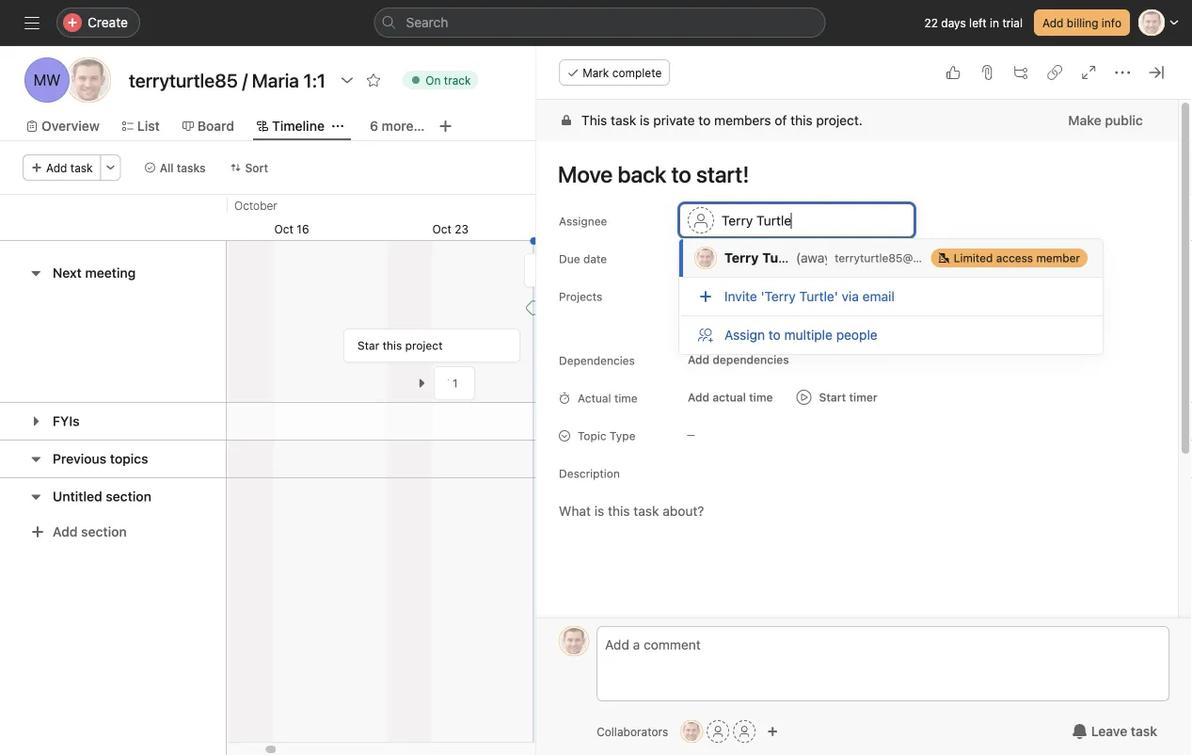 Task type: vqa. For each thing, say whether or not it's contained in the screenshot.
the middle the project
no



Task type: describe. For each thing, give the bounding box(es) containing it.
0 likes. click to like this task image
[[946, 65, 961, 80]]

leave task button
[[1061, 715, 1170, 748]]

terryturtle85 / maria 1:1 link
[[682, 286, 836, 305]]

time inside dropdown button
[[750, 391, 774, 404]]

search list box
[[374, 8, 826, 38]]

section for untitled section
[[106, 489, 151, 504]]

topics
[[110, 451, 148, 466]]

overview link
[[26, 116, 100, 137]]

add to projects button
[[680, 313, 780, 339]]

list link
[[122, 116, 160, 137]]

add actual time
[[688, 391, 774, 404]]

16
[[297, 222, 309, 235]]

add section button
[[23, 515, 134, 549]]

tt for the bottommost tt button
[[685, 725, 699, 738]]

board
[[198, 118, 234, 134]]

previous topics
[[53, 451, 148, 466]]

make public button
[[1057, 104, 1156, 137]]

sort button
[[222, 154, 277, 181]]

project.
[[817, 113, 863, 128]]

collaborators
[[597, 725, 669, 738]]

project
[[406, 339, 443, 352]]

start timer button
[[790, 384, 886, 410]]

6 more…
[[370, 118, 425, 134]]

assign to multiple people list box
[[680, 239, 1103, 354]]

due
[[559, 252, 581, 265]]

add dependencies button
[[680, 346, 798, 373]]

1
[[453, 377, 459, 390]]

oct for oct 23
[[433, 222, 452, 235]]

days
[[942, 16, 967, 29]]

board link
[[182, 116, 234, 137]]

public
[[1106, 113, 1144, 128]]

make
[[1069, 113, 1102, 128]]

create button
[[56, 8, 140, 38]]

previous topics button
[[53, 442, 148, 476]]

copy task link image
[[1048, 65, 1063, 80]]

description
[[559, 467, 620, 480]]

—
[[687, 429, 696, 440]]

topic
[[578, 429, 607, 442]]

fyis button
[[53, 404, 80, 438]]

tasks
[[177, 161, 206, 174]]

star this project
[[358, 339, 443, 352]]

add dependencies
[[688, 353, 790, 366]]

timer
[[850, 391, 878, 404]]

0 vertical spatial tt button
[[559, 626, 589, 656]]

oct 23
[[433, 222, 469, 235]]

october
[[234, 199, 278, 212]]

people
[[837, 327, 878, 343]]

add for add section
[[53, 524, 78, 539]]

show subtasks for task what's something that was harder than expected? image
[[417, 378, 428, 389]]

oct 16
[[274, 222, 309, 235]]

full screen image
[[1082, 65, 1097, 80]]

mw
[[33, 71, 61, 89]]

6
[[370, 118, 378, 134]]

due date
[[559, 252, 607, 265]]

0 horizontal spatial to
[[699, 113, 711, 128]]

task for this
[[611, 113, 637, 128]]

oct for oct 16
[[274, 222, 294, 235]]

leave task
[[1092, 723, 1158, 739]]

projects
[[727, 319, 772, 332]]

more actions for this task image
[[1116, 65, 1131, 80]]

on track
[[426, 73, 471, 87]]

1:1
[[815, 289, 829, 302]]

untitled section button
[[53, 480, 151, 514]]

add for add task
[[46, 161, 67, 174]]

22 days left in trial
[[925, 16, 1023, 29]]

tab actions image
[[332, 121, 344, 132]]

add task
[[46, 161, 93, 174]]

start timer
[[820, 391, 878, 404]]

billing
[[1067, 16, 1099, 29]]

terryturtle85 / maria 1:1
[[704, 289, 829, 302]]

add for add billing info
[[1043, 16, 1064, 29]]

projects
[[559, 290, 603, 303]]

collapse task list for the section next meeting image
[[28, 265, 43, 281]]

all tasks
[[160, 161, 206, 174]]

more actions image
[[105, 162, 116, 173]]

0 horizontal spatial this
[[383, 339, 403, 352]]

clear due date image
[[829, 252, 840, 264]]

— button
[[680, 422, 793, 448]]

add for add to projects
[[688, 319, 710, 332]]

timeline
[[272, 118, 325, 134]]

add for add dependencies
[[688, 353, 710, 366]]

close details image
[[1149, 65, 1165, 80]]

add billing info
[[1043, 16, 1122, 29]]

add tab image
[[438, 119, 453, 134]]

attachments: add a file to this task, move back to start! image
[[980, 65, 995, 80]]

on track button
[[395, 67, 487, 93]]

private
[[654, 113, 695, 128]]

members
[[715, 113, 772, 128]]

task for add
[[70, 161, 93, 174]]

Task Name text field
[[546, 153, 1156, 196]]

0 horizontal spatial time
[[615, 392, 638, 405]]

23
[[455, 222, 469, 235]]

timeline link
[[257, 116, 325, 137]]

section for add section
[[81, 524, 127, 539]]



Task type: locate. For each thing, give the bounding box(es) containing it.
oct left 16
[[274, 222, 294, 235]]

dependencies
[[559, 354, 635, 367]]

task inside button
[[1132, 723, 1158, 739]]

section
[[106, 489, 151, 504], [81, 524, 127, 539]]

section down topics
[[106, 489, 151, 504]]

collapse task list for the section previous topics image
[[28, 451, 43, 466]]

actual
[[578, 392, 612, 405]]

to inside list box
[[769, 327, 781, 343]]

task left more actions image
[[70, 161, 93, 174]]

1 oct from the left
[[274, 222, 294, 235]]

0 vertical spatial this
[[791, 113, 813, 128]]

add billing info button
[[1035, 9, 1131, 36]]

2 horizontal spatial to
[[769, 327, 781, 343]]

this inside move back to start! dialog
[[791, 113, 813, 128]]

all
[[160, 161, 174, 174]]

add down "untitled"
[[53, 524, 78, 539]]

move back to start! dialog
[[537, 46, 1193, 755]]

to for assign
[[769, 327, 781, 343]]

2 vertical spatial tt
[[685, 725, 699, 738]]

0 horizontal spatial task
[[70, 161, 93, 174]]

1 horizontal spatial tt button
[[681, 720, 704, 743]]

of
[[775, 113, 788, 128]]

to for add
[[713, 319, 724, 332]]

None text field
[[124, 63, 331, 97]]

add
[[1043, 16, 1064, 29], [46, 161, 67, 174], [688, 319, 710, 332], [688, 353, 710, 366], [688, 391, 710, 404], [53, 524, 78, 539]]

show options image
[[340, 72, 355, 88]]

1 horizontal spatial task
[[611, 113, 637, 128]]

in
[[990, 16, 1000, 29]]

list
[[137, 118, 160, 134]]

this
[[582, 113, 608, 128]]

all tasks button
[[136, 154, 214, 181]]

0 vertical spatial tt
[[79, 71, 98, 89]]

track
[[444, 73, 471, 87]]

this right of
[[791, 113, 813, 128]]

add for add actual time
[[688, 391, 710, 404]]

expand sidebar image
[[24, 15, 40, 30]]

oct
[[274, 222, 294, 235], [433, 222, 452, 235]]

main content containing this task is private to members of this project.
[[537, 100, 1179, 755]]

this task is private to members of this project.
[[582, 113, 863, 128]]

to inside button
[[713, 319, 724, 332]]

section inside add section button
[[81, 524, 127, 539]]

start
[[820, 391, 847, 404]]

2 oct from the left
[[433, 222, 452, 235]]

0 horizontal spatial tt
[[79, 71, 98, 89]]

multiple
[[785, 327, 833, 343]]

add to projects
[[688, 319, 772, 332]]

task left is
[[611, 113, 637, 128]]

maria
[[782, 289, 812, 302]]

Name or email text field
[[680, 203, 915, 237]]

star
[[358, 339, 380, 352]]

to right assign
[[769, 327, 781, 343]]

add inside dropdown button
[[688, 391, 710, 404]]

0 horizontal spatial oct
[[274, 222, 294, 235]]

topic type
[[578, 429, 636, 442]]

task
[[611, 113, 637, 128], [70, 161, 93, 174], [1132, 723, 1158, 739]]

make public
[[1069, 113, 1144, 128]]

add actual time button
[[680, 384, 782, 410]]

0 horizontal spatial tt button
[[559, 626, 589, 656]]

assign to multiple people
[[725, 327, 878, 343]]

0 vertical spatial task
[[611, 113, 637, 128]]

is
[[640, 113, 650, 128]]

add left actual
[[688, 391, 710, 404]]

1 horizontal spatial oct
[[433, 222, 452, 235]]

type
[[610, 429, 636, 442]]

add section
[[53, 524, 127, 539]]

section inside untitled section button
[[106, 489, 151, 504]]

create
[[88, 15, 128, 30]]

tt
[[79, 71, 98, 89], [567, 635, 582, 648], [685, 725, 699, 738]]

date
[[584, 252, 607, 265]]

mark complete
[[583, 66, 662, 79]]

actual time
[[578, 392, 638, 405]]

untitled section
[[53, 489, 151, 504]]

collapse task list for the section untitled section image
[[28, 489, 43, 504]]

1 horizontal spatial tt
[[567, 635, 582, 648]]

/
[[776, 289, 779, 302]]

1 horizontal spatial this
[[791, 113, 813, 128]]

task inside main content
[[611, 113, 637, 128]]

meeting
[[85, 265, 136, 281]]

task right the leave
[[1132, 723, 1158, 739]]

next meeting
[[53, 265, 136, 281]]

1 vertical spatial section
[[81, 524, 127, 539]]

oct left 23
[[433, 222, 452, 235]]

next
[[53, 265, 82, 281]]

info
[[1102, 16, 1122, 29]]

time
[[750, 391, 774, 404], [615, 392, 638, 405]]

terryturtle85
[[704, 289, 772, 302]]

to
[[699, 113, 711, 128], [713, 319, 724, 332], [769, 327, 781, 343]]

on
[[426, 73, 441, 87]]

search
[[406, 15, 449, 30]]

task inside button
[[70, 161, 93, 174]]

search button
[[374, 8, 826, 38]]

complete
[[613, 66, 662, 79]]

this right star
[[383, 339, 403, 352]]

overview
[[41, 118, 100, 134]]

1 horizontal spatial time
[[750, 391, 774, 404]]

add or remove collaborators image
[[768, 726, 779, 737]]

left
[[970, 16, 987, 29]]

sort
[[245, 161, 268, 174]]

add left billing
[[1043, 16, 1064, 29]]

1 vertical spatial tt button
[[681, 720, 704, 743]]

add down the add to projects button
[[688, 353, 710, 366]]

dependencies
[[713, 353, 790, 366]]

main content
[[537, 100, 1179, 755]]

1 vertical spatial tt
[[567, 635, 582, 648]]

2 horizontal spatial task
[[1132, 723, 1158, 739]]

more…
[[382, 118, 425, 134]]

actual
[[713, 391, 747, 404]]

add to starred image
[[366, 72, 381, 88]]

1 vertical spatial this
[[383, 339, 403, 352]]

22
[[925, 16, 939, 29]]

add down overview link
[[46, 161, 67, 174]]

2 vertical spatial task
[[1132, 723, 1158, 739]]

1 horizontal spatial to
[[713, 319, 724, 332]]

2 horizontal spatial tt
[[685, 725, 699, 738]]

mark complete button
[[559, 59, 671, 86]]

expand task list for the section fyis image
[[28, 414, 43, 429]]

task for leave
[[1132, 723, 1158, 739]]

tt for tt button to the top
[[567, 635, 582, 648]]

assign
[[725, 327, 765, 343]]

leave
[[1092, 723, 1128, 739]]

to left assign
[[713, 319, 724, 332]]

fyis
[[53, 413, 80, 429]]

to right private
[[699, 113, 711, 128]]

section down untitled section button
[[81, 524, 127, 539]]

trial
[[1003, 16, 1023, 29]]

add subtask image
[[1014, 65, 1029, 80]]

1 vertical spatial task
[[70, 161, 93, 174]]

add left assign
[[688, 319, 710, 332]]

main content inside move back to start! dialog
[[537, 100, 1179, 755]]

next meeting button
[[53, 256, 136, 290]]

untitled
[[53, 489, 102, 504]]

0 vertical spatial section
[[106, 489, 151, 504]]

this
[[791, 113, 813, 128], [383, 339, 403, 352]]



